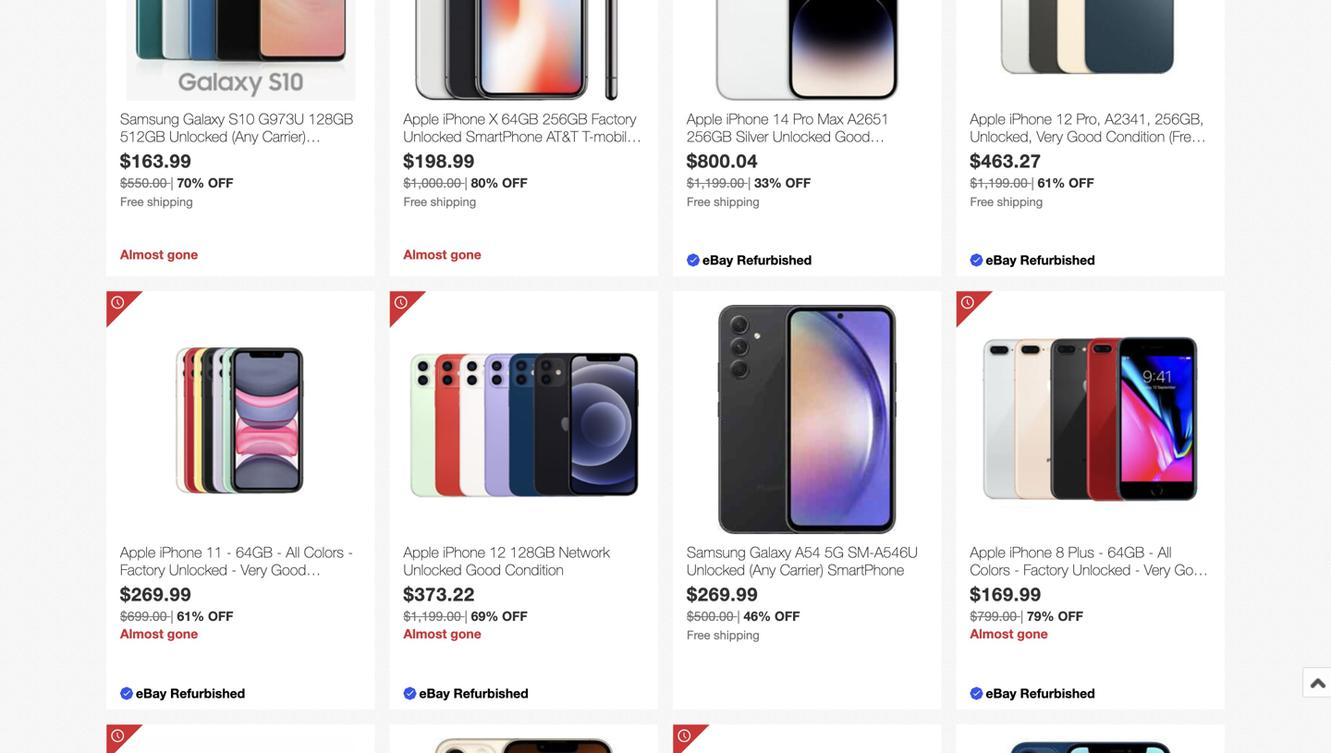 Task type: locate. For each thing, give the bounding box(es) containing it.
almost gone
[[120, 247, 198, 262], [403, 247, 481, 262]]

off for $463.27
[[1069, 175, 1094, 191]]

apple inside apple iphone 12 pro, a2341, 256gb, unlocked, very good condition (free ship)
[[970, 110, 1006, 128]]

unlocked up verizon at top left
[[403, 128, 462, 145]]

refurbished down '$463.27 $1,199.00 | 61% off free shipping'
[[1020, 252, 1095, 268]]

samsung up 512gb
[[120, 110, 179, 128]]

carrier) down g973u
[[262, 128, 306, 145]]

off
[[208, 175, 233, 191], [502, 175, 527, 191], [785, 175, 811, 191], [1069, 175, 1094, 191], [208, 609, 233, 624], [502, 609, 527, 624], [775, 609, 800, 624], [1058, 609, 1083, 624]]

pro,
[[1076, 110, 1101, 128]]

iphone up $373.22
[[443, 544, 485, 561]]

$699.00
[[120, 609, 167, 624]]

1 horizontal spatial 64gb
[[502, 110, 538, 128]]

ebay refurbished down 69%
[[419, 686, 528, 701]]

iphone for $198.99
[[443, 110, 485, 128]]

condition inside apple iphone 12 128gb network unlocked good condition $373.22 $1,199.00 | 69% off almost gone
[[505, 561, 564, 579]]

free inside the $800.04 $1,199.00 | 33% off free shipping
[[687, 195, 710, 209]]

off down apple iphone 12 pro, a2341, 256gb, unlocked, very good condition (free ship)
[[1069, 175, 1094, 191]]

2 horizontal spatial very
[[1144, 561, 1170, 579]]

12
[[1056, 110, 1072, 128], [489, 544, 506, 561]]

off inside $269.99 $699.00 | 61% off almost gone
[[208, 609, 233, 624]]

1 horizontal spatial $1,199.00
[[687, 175, 744, 191]]

shipping down $1,000.00
[[430, 195, 476, 209]]

off right 46%
[[775, 609, 800, 624]]

galaxy for a54
[[750, 544, 791, 561]]

$1,199.00 down $373.22
[[403, 609, 461, 624]]

1 vertical spatial carrier)
[[780, 561, 824, 579]]

shipping down 46%
[[714, 628, 760, 643]]

| down $463.27
[[1031, 175, 1034, 191]]

0 vertical spatial galaxy
[[183, 110, 225, 128]]

apple iphone 12 128gb network unlocked good condition $373.22 $1,199.00 | 69% off almost gone
[[403, 544, 610, 642]]

| inside $269.99 $699.00 | 61% off almost gone
[[171, 609, 173, 624]]

apple iphone 14 pro max a2651 256gb silver unlocked good condition
[[687, 110, 889, 163]]

all
[[286, 544, 300, 561], [1158, 544, 1172, 561]]

2 horizontal spatial 64gb
[[1108, 544, 1144, 561]]

ebay for $463.27
[[986, 252, 1017, 268]]

samsung up $500.00
[[687, 544, 746, 561]]

| for $463.27
[[1031, 175, 1034, 191]]

unlocked down 11
[[169, 561, 227, 579]]

iphone
[[443, 110, 485, 128], [726, 110, 768, 128], [1010, 110, 1052, 128], [160, 544, 202, 561], [443, 544, 485, 561], [1010, 544, 1052, 561]]

64gb right plus
[[1108, 544, 1144, 561]]

12 inside apple iphone 12 pro, a2341, 256gb, unlocked, very good condition (free ship)
[[1056, 110, 1072, 128]]

iphone left 8
[[1010, 544, 1052, 561]]

almost down $799.00
[[970, 626, 1013, 642]]

5g
[[825, 544, 844, 561]]

gone
[[167, 247, 198, 262], [450, 247, 481, 262], [167, 626, 198, 642], [450, 626, 481, 642], [1017, 626, 1048, 642]]

condition up $699.00
[[120, 579, 179, 597]]

128gb left network
[[510, 544, 555, 561]]

ebay refurbished down 33%
[[703, 252, 812, 268]]

1 vertical spatial 128gb
[[510, 544, 555, 561]]

good
[[835, 128, 870, 145], [1067, 128, 1102, 145], [271, 561, 306, 579], [466, 561, 501, 579], [1174, 561, 1210, 579]]

61% right $699.00
[[177, 609, 204, 624]]

carrier) inside the samsung galaxy a54 5g sm-a546u unlocked (any carrier) smartphone $269.99 $500.00 | 46% off free shipping
[[780, 561, 824, 579]]

256gb
[[542, 110, 587, 128], [687, 128, 732, 145]]

61% inside '$463.27 $1,199.00 | 61% off free shipping'
[[1038, 175, 1065, 191]]

samsung inside the 'samsung galaxy s10 g973u 128gb 512gb unlocked (any carrier) smartphone'
[[120, 110, 179, 128]]

0 horizontal spatial galaxy
[[183, 110, 225, 128]]

1 all from the left
[[286, 544, 300, 561]]

ebay for $800.04
[[703, 252, 733, 268]]

shipping inside $163.99 $550.00 | 70% off free shipping
[[147, 195, 193, 209]]

condition down network
[[505, 561, 564, 579]]

off inside $198.99 $1,000.00 | 80% off free shipping
[[502, 175, 527, 191]]

70%
[[177, 175, 204, 191]]

very inside apple iphone 12 pro, a2341, 256gb, unlocked, very good condition (free ship)
[[1037, 128, 1063, 145]]

almost inside the $169.99 $799.00 | 79% off almost gone
[[970, 626, 1013, 642]]

| left 70%
[[171, 175, 173, 191]]

refurbished down 69%
[[453, 686, 528, 701]]

free inside the samsung galaxy a54 5g sm-a546u unlocked (any carrier) smartphone $269.99 $500.00 | 46% off free shipping
[[687, 628, 710, 643]]

61% inside $269.99 $699.00 | 61% off almost gone
[[177, 609, 204, 624]]

apple iphone 12 pro, a2341, 256gb, unlocked, very good condition (free ship)
[[970, 110, 1204, 163]]

samsung
[[120, 110, 179, 128], [687, 544, 746, 561]]

128gb inside the 'samsung galaxy s10 g973u 128gb 512gb unlocked (any carrier) smartphone'
[[308, 110, 353, 128]]

ebay for $373.22
[[419, 686, 450, 701]]

1 $269.99 from the left
[[120, 583, 192, 606]]

$1,199.00 inside apple iphone 12 128gb network unlocked good condition $373.22 $1,199.00 | 69% off almost gone
[[403, 609, 461, 624]]

factory inside apple iphone 8 plus - 64gb - all colors - factory unlocked - very good condition
[[1024, 561, 1068, 579]]

1 horizontal spatial factory
[[592, 110, 636, 128]]

$163.99
[[120, 150, 192, 172]]

samsung galaxy a54 5g sm-a546u unlocked (any carrier) smartphone $269.99 $500.00 | 46% off free shipping
[[687, 544, 918, 643]]

0 horizontal spatial 128gb
[[308, 110, 353, 128]]

64gb right x at the left top of page
[[502, 110, 538, 128]]

samsung galaxy s10 g973u 128gb 512gb unlocked (any carrier) smartphone link
[[120, 110, 361, 163]]

off right the 79%
[[1058, 609, 1083, 624]]

(any
[[232, 128, 258, 145], [749, 561, 776, 579]]

256gb up $800.04
[[687, 128, 732, 145]]

unlocked up 70%
[[169, 128, 228, 145]]

apple up $373.22
[[403, 544, 439, 561]]

1 vertical spatial samsung
[[687, 544, 746, 561]]

shipping down $463.27
[[997, 195, 1043, 209]]

apple up $699.00
[[120, 544, 156, 561]]

galaxy left a54
[[750, 544, 791, 561]]

61% down $463.27
[[1038, 175, 1065, 191]]

12 left pro,
[[1056, 110, 1072, 128]]

unlocked down pro
[[773, 128, 831, 145]]

iphone up "unlocked,"
[[1010, 110, 1052, 128]]

smartphone
[[466, 128, 542, 145], [120, 145, 197, 163], [828, 561, 904, 579]]

-
[[227, 544, 232, 561], [277, 544, 282, 561], [348, 544, 353, 561], [1098, 544, 1104, 561], [1149, 544, 1154, 561], [231, 561, 237, 579], [1014, 561, 1019, 579], [1135, 561, 1140, 579]]

1 horizontal spatial galaxy
[[750, 544, 791, 561]]

almost down $699.00
[[120, 626, 164, 642]]

sm-
[[848, 544, 874, 561]]

$269.99 up $699.00
[[120, 583, 192, 606]]

good inside the apple iphone 11 - 64gb - all colors - factory unlocked - very good condition
[[271, 561, 306, 579]]

smartphone down 'sm-'
[[828, 561, 904, 579]]

$463.27 $1,199.00 | 61% off free shipping
[[970, 150, 1094, 209]]

off right 80%
[[502, 175, 527, 191]]

all right 11
[[286, 544, 300, 561]]

| left the 79%
[[1020, 609, 1023, 624]]

good inside apple iphone 14 pro max a2651 256gb silver unlocked good condition
[[835, 128, 870, 145]]

$269.99
[[120, 583, 192, 606], [687, 583, 758, 606]]

apple for $169.99
[[970, 544, 1006, 561]]

refurbished for $373.22
[[453, 686, 528, 701]]

ebay for $269.99
[[136, 686, 167, 701]]

refurbished down the 79%
[[1020, 686, 1095, 701]]

free down $550.00
[[120, 195, 144, 209]]

ebay refurbished down the 79%
[[986, 686, 1095, 701]]

very
[[1037, 128, 1063, 145], [241, 561, 267, 579], [1144, 561, 1170, 579]]

0 horizontal spatial smartphone
[[120, 145, 197, 163]]

off right 33%
[[785, 175, 811, 191]]

1 almost gone from the left
[[120, 247, 198, 262]]

unlocked inside the samsung galaxy a54 5g sm-a546u unlocked (any carrier) smartphone $269.99 $500.00 | 46% off free shipping
[[687, 561, 745, 579]]

apple up "unlocked,"
[[970, 110, 1006, 128]]

| left 80%
[[465, 175, 468, 191]]

carrier) down a54
[[780, 561, 824, 579]]

(any up 46%
[[749, 561, 776, 579]]

ebay refurbished for $169.99
[[986, 686, 1095, 701]]

network
[[559, 544, 610, 561]]

smartphone down x at the left top of page
[[466, 128, 542, 145]]

colors inside the apple iphone 11 - 64gb - all colors - factory unlocked - very good condition
[[304, 544, 344, 561]]

| inside the $169.99 $799.00 | 79% off almost gone
[[1020, 609, 1023, 624]]

free down $463.27
[[970, 195, 994, 209]]

$1,199.00 down $463.27
[[970, 175, 1028, 191]]

all inside apple iphone 8 plus - 64gb - all colors - factory unlocked - very good condition
[[1158, 544, 1172, 561]]

refurbished
[[737, 252, 812, 268], [1020, 252, 1095, 268], [170, 686, 245, 701], [453, 686, 528, 701], [1020, 686, 1095, 701]]

1 vertical spatial (any
[[749, 561, 776, 579]]

off inside $163.99 $550.00 | 70% off free shipping
[[208, 175, 233, 191]]

iphone left 11
[[160, 544, 202, 561]]

gone down the 79%
[[1017, 626, 1048, 642]]

2 $269.99 from the left
[[687, 583, 758, 606]]

iphone inside apple iphone x 64gb 256gb factory unlocked smartphone at&t t-mobile verizon
[[443, 110, 485, 128]]

carrier) inside the 'samsung galaxy s10 g973u 128gb 512gb unlocked (any carrier) smartphone'
[[262, 128, 306, 145]]

1 horizontal spatial 128gb
[[510, 544, 555, 561]]

shipping
[[147, 195, 193, 209], [430, 195, 476, 209], [714, 195, 760, 209], [997, 195, 1043, 209], [714, 628, 760, 643]]

256gb inside apple iphone 14 pro max a2651 256gb silver unlocked good condition
[[687, 128, 732, 145]]

apple inside the apple iphone 11 - 64gb - all colors - factory unlocked - very good condition
[[120, 544, 156, 561]]

refurbished for $800.04
[[737, 252, 812, 268]]

factory up mobile
[[592, 110, 636, 128]]

0 horizontal spatial 12
[[489, 544, 506, 561]]

free for $800.04
[[687, 195, 710, 209]]

g973u
[[259, 110, 304, 128]]

12 inside apple iphone 12 128gb network unlocked good condition $373.22 $1,199.00 | 69% off almost gone
[[489, 544, 506, 561]]

2 almost gone from the left
[[403, 247, 481, 262]]

iphone left x at the left top of page
[[443, 110, 485, 128]]

$269.99 up $500.00
[[687, 583, 758, 606]]

free inside $198.99 $1,000.00 | 80% off free shipping
[[403, 195, 427, 209]]

iphone inside apple iphone 8 plus - 64gb - all colors - factory unlocked - very good condition
[[1010, 544, 1052, 561]]

apple iphone 12 128gb network unlocked good condition link
[[403, 544, 644, 583]]

2 horizontal spatial $1,199.00
[[970, 175, 1028, 191]]

| right $699.00
[[171, 609, 173, 624]]

0 vertical spatial 12
[[1056, 110, 1072, 128]]

iphone inside apple iphone 14 pro max a2651 256gb silver unlocked good condition
[[726, 110, 768, 128]]

0 horizontal spatial $1,199.00
[[403, 609, 461, 624]]

samsung galaxy s10 g973u 128gb 512gb unlocked (any carrier) smartphone
[[120, 110, 353, 163]]

iphone inside apple iphone 12 pro, a2341, 256gb, unlocked, very good condition (free ship)
[[1010, 110, 1052, 128]]

apple inside apple iphone 8 plus - 64gb - all colors - factory unlocked - very good condition
[[970, 544, 1006, 561]]

carrier)
[[262, 128, 306, 145], [780, 561, 824, 579]]

apple iphone 14 pro max a2651 256gb silver unlocked good condition link
[[687, 110, 928, 163]]

condition inside apple iphone 12 pro, a2341, 256gb, unlocked, very good condition (free ship)
[[1106, 128, 1165, 145]]

12 up 69%
[[489, 544, 506, 561]]

| inside $198.99 $1,000.00 | 80% off free shipping
[[465, 175, 468, 191]]

ship)
[[970, 145, 1001, 163]]

apple up $800.04
[[687, 110, 722, 128]]

$269.99 inside $269.99 $699.00 | 61% off almost gone
[[120, 583, 192, 606]]

smartphone down 512gb
[[120, 145, 197, 163]]

1 horizontal spatial 61%
[[1038, 175, 1065, 191]]

off inside the $169.99 $799.00 | 79% off almost gone
[[1058, 609, 1083, 624]]

$550.00
[[120, 175, 167, 191]]

apple up $169.99
[[970, 544, 1006, 561]]

| for $269.99
[[171, 609, 173, 624]]

256gb inside apple iphone x 64gb 256gb factory unlocked smartphone at&t t-mobile verizon
[[542, 110, 587, 128]]

samsung inside the samsung galaxy a54 5g sm-a546u unlocked (any carrier) smartphone $269.99 $500.00 | 46% off free shipping
[[687, 544, 746, 561]]

shipping inside '$463.27 $1,199.00 | 61% off free shipping'
[[997, 195, 1043, 209]]

off down the apple iphone 11 - 64gb - all colors - factory unlocked - very good condition
[[208, 609, 233, 624]]

128gb inside apple iphone 12 128gb network unlocked good condition $373.22 $1,199.00 | 69% off almost gone
[[510, 544, 555, 561]]

shipping inside $198.99 $1,000.00 | 80% off free shipping
[[430, 195, 476, 209]]

(any inside the samsung galaxy a54 5g sm-a546u unlocked (any carrier) smartphone $269.99 $500.00 | 46% off free shipping
[[749, 561, 776, 579]]

2 horizontal spatial smartphone
[[828, 561, 904, 579]]

almost inside $269.99 $699.00 | 61% off almost gone
[[120, 626, 164, 642]]

$800.04 $1,199.00 | 33% off free shipping
[[687, 150, 811, 209]]

$1,199.00 down $800.04
[[687, 175, 744, 191]]

1 horizontal spatial very
[[1037, 128, 1063, 145]]

$163.99 $550.00 | 70% off free shipping
[[120, 150, 233, 209]]

t-
[[582, 128, 594, 145]]

apple up verizon at top left
[[403, 110, 439, 128]]

2 all from the left
[[1158, 544, 1172, 561]]

$1,199.00
[[687, 175, 744, 191], [970, 175, 1028, 191], [403, 609, 461, 624]]

condition inside the apple iphone 11 - 64gb - all colors - factory unlocked - very good condition
[[120, 579, 179, 597]]

$463.27
[[970, 150, 1041, 172]]

0 horizontal spatial carrier)
[[262, 128, 306, 145]]

smartphone for samsung galaxy s10 g973u 128gb 512gb unlocked (any carrier) smartphone
[[120, 145, 197, 163]]

ebay refurbished down '$463.27 $1,199.00 | 61% off free shipping'
[[986, 252, 1095, 268]]

| inside the $800.04 $1,199.00 | 33% off free shipping
[[748, 175, 751, 191]]

almost gone for $163.99
[[120, 247, 198, 262]]

$198.99
[[403, 150, 475, 172]]

all right plus
[[1158, 544, 1172, 561]]

0 vertical spatial (any
[[232, 128, 258, 145]]

ebay
[[703, 252, 733, 268], [986, 252, 1017, 268], [136, 686, 167, 701], [419, 686, 450, 701], [986, 686, 1017, 701]]

1 horizontal spatial colors
[[970, 561, 1010, 579]]

| left 33%
[[748, 175, 751, 191]]

apple
[[403, 110, 439, 128], [687, 110, 722, 128], [970, 110, 1006, 128], [120, 544, 156, 561], [403, 544, 439, 561], [970, 544, 1006, 561]]

off right 70%
[[208, 175, 233, 191]]

unlocked
[[169, 128, 228, 145], [403, 128, 462, 145], [773, 128, 831, 145], [169, 561, 227, 579], [403, 561, 462, 579], [687, 561, 745, 579], [1072, 561, 1131, 579]]

0 horizontal spatial factory
[[120, 561, 165, 579]]

0 vertical spatial samsung
[[120, 110, 179, 128]]

shipping down 33%
[[714, 195, 760, 209]]

ebay refurbished for $373.22
[[419, 686, 528, 701]]

free down $800.04
[[687, 195, 710, 209]]

1 horizontal spatial samsung
[[687, 544, 746, 561]]

off inside '$463.27 $1,199.00 | 61% off free shipping'
[[1069, 175, 1094, 191]]

(any inside the 'samsung galaxy s10 g973u 128gb 512gb unlocked (any carrier) smartphone'
[[232, 128, 258, 145]]

free for $463.27
[[970, 195, 994, 209]]

(any down s10
[[232, 128, 258, 145]]

iphone inside apple iphone 12 128gb network unlocked good condition $373.22 $1,199.00 | 69% off almost gone
[[443, 544, 485, 561]]

(free
[[1169, 128, 1199, 145]]

0 horizontal spatial very
[[241, 561, 267, 579]]

shipping for $463.27
[[997, 195, 1043, 209]]

galaxy inside the samsung galaxy a54 5g sm-a546u unlocked (any carrier) smartphone $269.99 $500.00 | 46% off free shipping
[[750, 544, 791, 561]]

colors
[[304, 544, 344, 561], [970, 561, 1010, 579]]

shipping down 70%
[[147, 195, 193, 209]]

silver
[[736, 128, 769, 145]]

1 horizontal spatial smartphone
[[466, 128, 542, 145]]

$373.22
[[403, 583, 475, 606]]

shipping inside the samsung galaxy a54 5g sm-a546u unlocked (any carrier) smartphone $269.99 $500.00 | 46% off free shipping
[[714, 628, 760, 643]]

carrier) for g973u
[[262, 128, 306, 145]]

$169.99
[[970, 583, 1041, 606]]

almost
[[120, 247, 164, 262], [403, 247, 447, 262], [120, 626, 164, 642], [403, 626, 447, 642], [970, 626, 1013, 642]]

at&t
[[547, 128, 578, 145]]

ebay refurbished down $269.99 $699.00 | 61% off almost gone
[[136, 686, 245, 701]]

| for $198.99
[[465, 175, 468, 191]]

0 horizontal spatial samsung
[[120, 110, 179, 128]]

apple iphone x 64gb 256gb factory unlocked smartphone at&t t-mobile verizon
[[403, 110, 636, 163]]

galaxy
[[183, 110, 225, 128], [750, 544, 791, 561]]

0 horizontal spatial 256gb
[[542, 110, 587, 128]]

256gb up at&t
[[542, 110, 587, 128]]

| for $163.99
[[171, 175, 173, 191]]

off inside the $800.04 $1,199.00 | 33% off free shipping
[[785, 175, 811, 191]]

free inside $163.99 $550.00 | 70% off free shipping
[[120, 195, 144, 209]]

1 horizontal spatial 256gb
[[687, 128, 732, 145]]

unlocked down plus
[[1072, 561, 1131, 579]]

gone down the apple iphone 11 - 64gb - all colors - factory unlocked - very good condition
[[167, 626, 198, 642]]

0 vertical spatial carrier)
[[262, 128, 306, 145]]

0 horizontal spatial almost gone
[[120, 247, 198, 262]]

1 horizontal spatial (any
[[749, 561, 776, 579]]

iphone for $169.99
[[1010, 544, 1052, 561]]

condition up $799.00
[[970, 579, 1029, 597]]

gone down 69%
[[450, 626, 481, 642]]

apple iphone 11 - 64gb - all colors - factory unlocked - very good condition link
[[120, 544, 361, 597]]

ebay refurbished
[[703, 252, 812, 268], [986, 252, 1095, 268], [136, 686, 245, 701], [419, 686, 528, 701], [986, 686, 1095, 701]]

free for $198.99
[[403, 195, 427, 209]]

61% for $463.27
[[1038, 175, 1065, 191]]

refurbished down 33%
[[737, 252, 812, 268]]

| left 69%
[[465, 609, 468, 624]]

(any for s10
[[232, 128, 258, 145]]

max
[[818, 110, 844, 128]]

11
[[206, 544, 222, 561]]

smartphone inside the samsung galaxy a54 5g sm-a546u unlocked (any carrier) smartphone $269.99 $500.00 | 46% off free shipping
[[828, 561, 904, 579]]

free
[[120, 195, 144, 209], [403, 195, 427, 209], [687, 195, 710, 209], [970, 195, 994, 209], [687, 628, 710, 643]]

iphone up silver
[[726, 110, 768, 128]]

0 horizontal spatial 64gb
[[236, 544, 273, 561]]

condition down a2341,
[[1106, 128, 1165, 145]]

1 horizontal spatial carrier)
[[780, 561, 824, 579]]

smartphone inside the 'samsung galaxy s10 g973u 128gb 512gb unlocked (any carrier) smartphone'
[[120, 145, 197, 163]]

1 horizontal spatial all
[[1158, 544, 1172, 561]]

apple iphone 8 plus - 64gb - all colors - factory unlocked - very good condition
[[970, 544, 1210, 597]]

$1,199.00 for $463.27
[[970, 175, 1028, 191]]

1 horizontal spatial 12
[[1056, 110, 1072, 128]]

free inside '$463.27 $1,199.00 | 61% off free shipping'
[[970, 195, 994, 209]]

off right 69%
[[502, 609, 527, 624]]

2 horizontal spatial factory
[[1024, 561, 1068, 579]]

0 horizontal spatial $269.99
[[120, 583, 192, 606]]

0 horizontal spatial all
[[286, 544, 300, 561]]

| left 46%
[[737, 609, 740, 624]]

$1,199.00 for $800.04
[[687, 175, 744, 191]]

almost gone down $1,000.00
[[403, 247, 481, 262]]

1 vertical spatial 12
[[489, 544, 506, 561]]

| inside $163.99 $550.00 | 70% off free shipping
[[171, 175, 173, 191]]

galaxy inside the 'samsung galaxy s10 g973u 128gb 512gb unlocked (any carrier) smartphone'
[[183, 110, 225, 128]]

apple inside apple iphone 14 pro max a2651 256gb silver unlocked good condition
[[687, 110, 722, 128]]

very inside apple iphone 8 plus - 64gb - all colors - factory unlocked - very good condition
[[1144, 561, 1170, 579]]

0 horizontal spatial (any
[[232, 128, 258, 145]]

0 vertical spatial 128gb
[[308, 110, 353, 128]]

free down $500.00
[[687, 628, 710, 643]]

iphone inside the apple iphone 11 - 64gb - all colors - factory unlocked - very good condition
[[160, 544, 202, 561]]

unlocked inside apple iphone 8 plus - 64gb - all colors - factory unlocked - very good condition
[[1072, 561, 1131, 579]]

condition
[[1106, 128, 1165, 145], [687, 145, 745, 163], [505, 561, 564, 579], [120, 579, 179, 597], [970, 579, 1029, 597]]

colors inside apple iphone 8 plus - 64gb - all colors - factory unlocked - very good condition
[[970, 561, 1010, 579]]

|
[[171, 175, 173, 191], [465, 175, 468, 191], [748, 175, 751, 191], [1031, 175, 1034, 191], [171, 609, 173, 624], [465, 609, 468, 624], [737, 609, 740, 624], [1020, 609, 1023, 624]]

apple inside apple iphone 12 128gb network unlocked good condition $373.22 $1,199.00 | 69% off almost gone
[[403, 544, 439, 561]]

$799.00
[[970, 609, 1017, 624]]

shipping inside the $800.04 $1,199.00 | 33% off free shipping
[[714, 195, 760, 209]]

$1,199.00 inside '$463.27 $1,199.00 | 61% off free shipping'
[[970, 175, 1028, 191]]

69%
[[471, 609, 498, 624]]

$1,199.00 inside the $800.04 $1,199.00 | 33% off free shipping
[[687, 175, 744, 191]]

1 horizontal spatial almost gone
[[403, 247, 481, 262]]

almost inside apple iphone 12 128gb network unlocked good condition $373.22 $1,199.00 | 69% off almost gone
[[403, 626, 447, 642]]

apple inside apple iphone x 64gb 256gb factory unlocked smartphone at&t t-mobile verizon
[[403, 110, 439, 128]]

factory
[[592, 110, 636, 128], [120, 561, 165, 579], [1024, 561, 1068, 579]]

1 vertical spatial 61%
[[177, 609, 204, 624]]

1 horizontal spatial $269.99
[[687, 583, 758, 606]]

1 vertical spatial galaxy
[[750, 544, 791, 561]]

64gb
[[502, 110, 538, 128], [236, 544, 273, 561], [1108, 544, 1144, 561]]

128gb
[[308, 110, 353, 128], [510, 544, 555, 561]]

almost down $373.22
[[403, 626, 447, 642]]

s10
[[229, 110, 254, 128]]

0 horizontal spatial colors
[[304, 544, 344, 561]]

| inside '$463.27 $1,199.00 | 61% off free shipping'
[[1031, 175, 1034, 191]]

free down $1,000.00
[[403, 195, 427, 209]]

12 for good
[[1056, 110, 1072, 128]]

mobile
[[594, 128, 635, 145]]

almost gone down $550.00
[[120, 247, 198, 262]]

almost gone for $198.99
[[403, 247, 481, 262]]

61%
[[1038, 175, 1065, 191], [177, 609, 204, 624]]

samsung galaxy a54 5g sm-a546u unlocked (any carrier) smartphone link
[[687, 544, 928, 583]]

ebay refurbished for $269.99
[[136, 686, 245, 701]]

condition inside apple iphone 14 pro max a2651 256gb silver unlocked good condition
[[687, 145, 745, 163]]

factory up $699.00
[[120, 561, 165, 579]]

128gb right g973u
[[308, 110, 353, 128]]

unlocked up $373.22
[[403, 561, 462, 579]]

refurbished down $269.99 $699.00 | 61% off almost gone
[[170, 686, 245, 701]]

galaxy left s10
[[183, 110, 225, 128]]

0 horizontal spatial 61%
[[177, 609, 204, 624]]

0 vertical spatial 61%
[[1038, 175, 1065, 191]]



Task type: vqa. For each thing, say whether or not it's contained in the screenshot.
the leftmost Samsung
yes



Task type: describe. For each thing, give the bounding box(es) containing it.
a2341,
[[1105, 110, 1151, 128]]

all inside the apple iphone 11 - 64gb - all colors - factory unlocked - very good condition
[[286, 544, 300, 561]]

galaxy for s10
[[183, 110, 225, 128]]

off inside the samsung galaxy a54 5g sm-a546u unlocked (any carrier) smartphone $269.99 $500.00 | 46% off free shipping
[[775, 609, 800, 624]]

8
[[1056, 544, 1064, 561]]

61% for $269.99
[[177, 609, 204, 624]]

a546u
[[874, 544, 918, 561]]

gone down 70%
[[167, 247, 198, 262]]

iphone for $800.04
[[726, 110, 768, 128]]

unlocked inside the apple iphone 11 - 64gb - all colors - factory unlocked - very good condition
[[169, 561, 227, 579]]

refurbished for $269.99
[[170, 686, 245, 701]]

off for $800.04
[[785, 175, 811, 191]]

shipping for $198.99
[[430, 195, 476, 209]]

apple for $800.04
[[687, 110, 722, 128]]

iphone for $269.99
[[160, 544, 202, 561]]

samsung for samsung galaxy a54 5g sm-a546u unlocked (any carrier) smartphone $269.99 $500.00 | 46% off free shipping
[[687, 544, 746, 561]]

64gb inside apple iphone x 64gb 256gb factory unlocked smartphone at&t t-mobile verizon
[[502, 110, 538, 128]]

pro
[[793, 110, 813, 128]]

apple for $269.99
[[120, 544, 156, 561]]

iphone for $463.27
[[1010, 110, 1052, 128]]

shipping for $163.99
[[147, 195, 193, 209]]

unlocked inside apple iphone 12 128gb network unlocked good condition $373.22 $1,199.00 | 69% off almost gone
[[403, 561, 462, 579]]

apple iphone 12 pro, a2341, 256gb, unlocked, very good condition (free ship) link
[[970, 110, 1211, 163]]

apple for $198.99
[[403, 110, 439, 128]]

gone inside apple iphone 12 128gb network unlocked good condition $373.22 $1,199.00 | 69% off almost gone
[[450, 626, 481, 642]]

off for $269.99
[[208, 609, 233, 624]]

off for $169.99
[[1058, 609, 1083, 624]]

ebay refurbished for $463.27
[[986, 252, 1095, 268]]

very inside the apple iphone 11 - 64gb - all colors - factory unlocked - very good condition
[[241, 561, 267, 579]]

64gb inside the apple iphone 11 - 64gb - all colors - factory unlocked - very good condition
[[236, 544, 273, 561]]

apple iphone 11 - 64gb - all colors - factory unlocked - very good condition
[[120, 544, 353, 597]]

unlocked inside apple iphone 14 pro max a2651 256gb silver unlocked good condition
[[773, 128, 831, 145]]

off for $163.99
[[208, 175, 233, 191]]

apple for $463.27
[[970, 110, 1006, 128]]

good inside apple iphone 8 plus - 64gb - all colors - factory unlocked - very good condition
[[1174, 561, 1210, 579]]

$269.99 inside the samsung galaxy a54 5g sm-a546u unlocked (any carrier) smartphone $269.99 $500.00 | 46% off free shipping
[[687, 583, 758, 606]]

factory inside apple iphone x 64gb 256gb factory unlocked smartphone at&t t-mobile verizon
[[592, 110, 636, 128]]

apple iphone x 64gb 256gb factory unlocked smartphone at&t t-mobile verizon link
[[403, 110, 644, 163]]

samsung for samsung galaxy s10 g973u 128gb 512gb unlocked (any carrier) smartphone
[[120, 110, 179, 128]]

a54
[[795, 544, 821, 561]]

almost down $1,000.00
[[403, 247, 447, 262]]

$500.00
[[687, 609, 734, 624]]

verizon
[[403, 145, 447, 163]]

80%
[[471, 175, 498, 191]]

plus
[[1068, 544, 1094, 561]]

| inside the samsung galaxy a54 5g sm-a546u unlocked (any carrier) smartphone $269.99 $500.00 | 46% off free shipping
[[737, 609, 740, 624]]

unlocked,
[[970, 128, 1033, 145]]

14
[[773, 110, 789, 128]]

64gb inside apple iphone 8 plus - 64gb - all colors - factory unlocked - very good condition
[[1108, 544, 1144, 561]]

$169.99 $799.00 | 79% off almost gone
[[970, 583, 1083, 642]]

$800.04
[[687, 150, 758, 172]]

factory inside the apple iphone 11 - 64gb - all colors - factory unlocked - very good condition
[[120, 561, 165, 579]]

x
[[489, 110, 498, 128]]

gone inside $269.99 $699.00 | 61% off almost gone
[[167, 626, 198, 642]]

12 for $373.22
[[489, 544, 506, 561]]

$1,000.00
[[403, 175, 461, 191]]

shipping for $800.04
[[714, 195, 760, 209]]

33%
[[754, 175, 782, 191]]

off inside apple iphone 12 128gb network unlocked good condition $373.22 $1,199.00 | 69% off almost gone
[[502, 609, 527, 624]]

79%
[[1027, 609, 1054, 624]]

gone inside the $169.99 $799.00 | 79% off almost gone
[[1017, 626, 1048, 642]]

unlocked inside the 'samsung galaxy s10 g973u 128gb 512gb unlocked (any carrier) smartphone'
[[169, 128, 228, 145]]

a2651
[[848, 110, 889, 128]]

| for $169.99
[[1020, 609, 1023, 624]]

condition inside apple iphone 8 plus - 64gb - all colors - factory unlocked - very good condition
[[970, 579, 1029, 597]]

512gb
[[120, 128, 165, 145]]

256gb,
[[1155, 110, 1204, 128]]

off for $198.99
[[502, 175, 527, 191]]

almost down $550.00
[[120, 247, 164, 262]]

| inside apple iphone 12 128gb network unlocked good condition $373.22 $1,199.00 | 69% off almost gone
[[465, 609, 468, 624]]

ebay refurbished for $800.04
[[703, 252, 812, 268]]

refurbished for $463.27
[[1020, 252, 1095, 268]]

$269.99 $699.00 | 61% off almost gone
[[120, 583, 233, 642]]

unlocked inside apple iphone x 64gb 256gb factory unlocked smartphone at&t t-mobile verizon
[[403, 128, 462, 145]]

(any for a54
[[749, 561, 776, 579]]

good inside apple iphone 12 pro, a2341, 256gb, unlocked, very good condition (free ship)
[[1067, 128, 1102, 145]]

good inside apple iphone 12 128gb network unlocked good condition $373.22 $1,199.00 | 69% off almost gone
[[466, 561, 501, 579]]

46%
[[744, 609, 771, 624]]

refurbished for $169.99
[[1020, 686, 1095, 701]]

ebay for $169.99
[[986, 686, 1017, 701]]

free for $163.99
[[120, 195, 144, 209]]

smartphone inside apple iphone x 64gb 256gb factory unlocked smartphone at&t t-mobile verizon
[[466, 128, 542, 145]]

gone down 80%
[[450, 247, 481, 262]]

| for $800.04
[[748, 175, 751, 191]]

apple iphone 8 plus - 64gb - all colors - factory unlocked - very good condition link
[[970, 544, 1211, 597]]

$198.99 $1,000.00 | 80% off free shipping
[[403, 150, 527, 209]]

carrier) for 5g
[[780, 561, 824, 579]]

smartphone for samsung galaxy a54 5g sm-a546u unlocked (any carrier) smartphone $269.99 $500.00 | 46% off free shipping
[[828, 561, 904, 579]]



